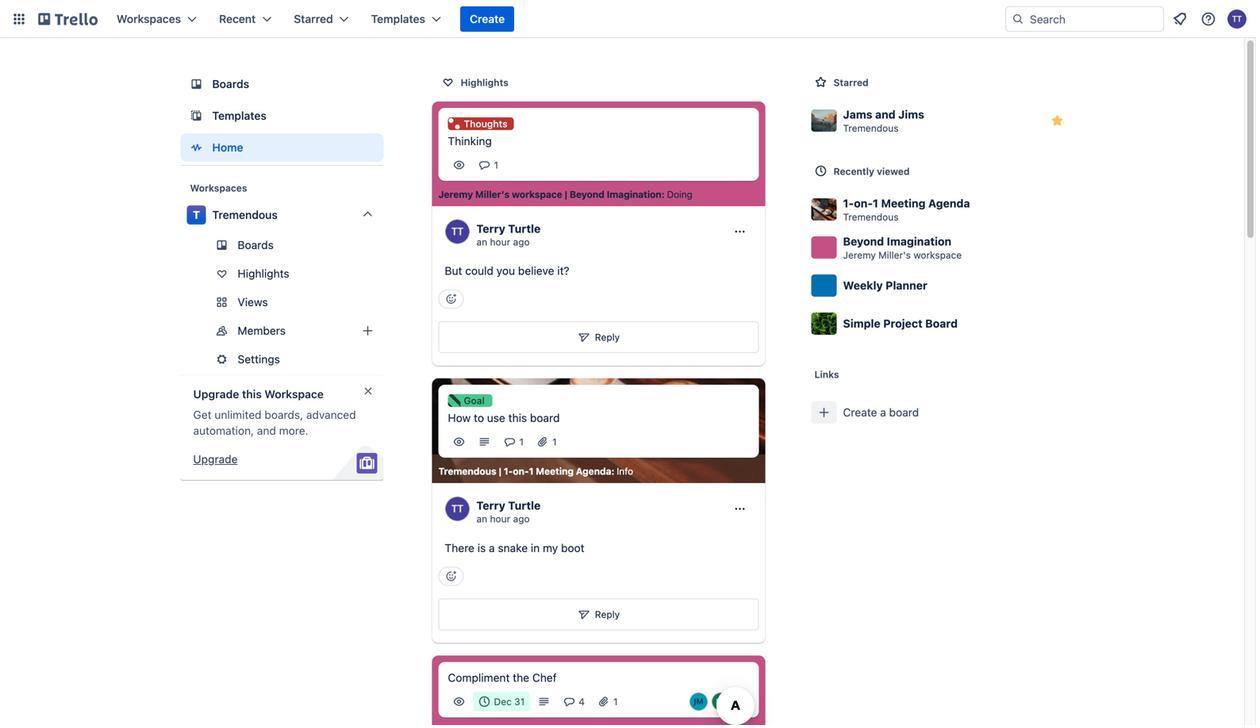Task type: vqa. For each thing, say whether or not it's contained in the screenshot.
middle Color: red, title: "Blocker" element
no



Task type: describe. For each thing, give the bounding box(es) containing it.
chef
[[533, 671, 557, 685]]

jams
[[843, 108, 873, 121]]

viewed
[[877, 166, 910, 177]]

workspaces inside popup button
[[117, 12, 181, 25]]

thinking
[[448, 135, 492, 148]]

unlimited
[[215, 408, 262, 422]]

1 vertical spatial templates
[[212, 109, 267, 122]]

0 horizontal spatial agenda
[[576, 466, 612, 477]]

a inside button
[[881, 406, 887, 419]]

dec 31
[[494, 696, 525, 708]]

board image
[[187, 75, 206, 94]]

click to unstar jams and jims. it will be removed from your starred list. image
[[1050, 113, 1066, 129]]

beyond inside beyond imagination jeremy miller's workspace
[[843, 235, 884, 248]]

template board image
[[187, 106, 206, 125]]

home
[[212, 141, 243, 154]]

goal how to use this board
[[448, 395, 560, 425]]

0 horizontal spatial miller's
[[475, 189, 510, 200]]

recent
[[219, 12, 256, 25]]

reply for but could you believe it?
[[595, 332, 620, 343]]

weekly planner
[[843, 279, 928, 292]]

reply button for there is a snake in my boot
[[439, 599, 759, 631]]

tremendous inside 1-on-1 meeting agenda tremendous
[[843, 212, 899, 223]]

believe
[[518, 264, 555, 278]]

upgrade for upgrade this workspace get unlimited boards, advanced automation, and more.
[[193, 388, 239, 401]]

upgrade for upgrade
[[193, 453, 238, 466]]

an for could
[[477, 236, 488, 248]]

1 down goal how to use this board
[[529, 466, 534, 477]]

dec
[[494, 696, 512, 708]]

0 vertical spatial jeremy
[[439, 189, 473, 200]]

weekly
[[843, 279, 883, 292]]

beyond imagination link
[[570, 188, 662, 201]]

4
[[579, 696, 585, 708]]

this inside goal how to use this board
[[509, 412, 527, 425]]

0 vertical spatial highlights
[[461, 77, 509, 88]]

starred inside dropdown button
[[294, 12, 333, 25]]

simple project board link
[[805, 305, 1077, 343]]

1 up 1-on-1 meeting agenda link
[[553, 437, 557, 448]]

reply button for but could you believe it?
[[439, 322, 759, 353]]

snake
[[498, 542, 528, 555]]

could
[[465, 264, 494, 278]]

1 vertical spatial starred
[[834, 77, 869, 88]]

workspaces button
[[107, 6, 206, 32]]

members
[[238, 324, 286, 337]]

compliment
[[448, 671, 510, 685]]

there
[[445, 542, 475, 555]]

thoughts thinking
[[448, 118, 508, 148]]

terry for is
[[477, 499, 506, 512]]

highlights link
[[181, 261, 384, 287]]

hour for a
[[490, 514, 511, 525]]

how
[[448, 412, 471, 425]]

1 right 4 at the bottom
[[614, 696, 618, 708]]

board inside button
[[890, 406, 919, 419]]

upgrade button
[[193, 452, 238, 468]]

upgrade this workspace get unlimited boards, advanced automation, and more.
[[193, 388, 356, 437]]

boards for highlights
[[238, 239, 274, 252]]

color: green, title: "goal" element
[[448, 395, 493, 407]]

0 vertical spatial imagination
[[607, 189, 662, 200]]

more.
[[279, 424, 309, 437]]

0 horizontal spatial |
[[499, 466, 502, 477]]

search image
[[1012, 13, 1025, 25]]

jeremy inside beyond imagination jeremy miller's workspace
[[843, 250, 876, 261]]

meeting inside 1-on-1 meeting agenda tremendous
[[881, 197, 926, 210]]

boards link for highlights
[[181, 233, 384, 258]]

color: bold red, title: "thoughts" element
[[448, 117, 514, 130]]

tremendous | 1-on-1 meeting agenda : info
[[439, 466, 633, 477]]

and inside upgrade this workspace get unlimited boards, advanced automation, and more.
[[257, 424, 276, 437]]

1-on-1 meeting agenda tremendous
[[843, 197, 970, 223]]

simple project board
[[843, 317, 958, 330]]

back to home image
[[38, 6, 98, 32]]

an for is
[[477, 514, 488, 525]]

create for create
[[470, 12, 505, 25]]

1 vertical spatial a
[[489, 542, 495, 555]]

tremendous down how at the bottom
[[439, 466, 497, 477]]

it?
[[558, 264, 570, 278]]

t
[[193, 208, 200, 221]]

you
[[497, 264, 515, 278]]

terry turtle an hour ago for snake
[[477, 499, 541, 525]]

automation,
[[193, 424, 254, 437]]

0 vertical spatial |
[[565, 189, 568, 200]]

1-on-1 meeting agenda link
[[504, 465, 612, 478]]

1 inside 1-on-1 meeting agenda tremendous
[[873, 197, 879, 210]]

boards link for templates
[[181, 70, 384, 98]]

Search field
[[1006, 6, 1165, 32]]

1 vertical spatial on-
[[513, 466, 529, 477]]

starred button
[[284, 6, 359, 32]]

agenda inside 1-on-1 meeting agenda tremendous
[[929, 197, 970, 210]]

terry for could
[[477, 222, 506, 235]]

0 notifications image
[[1171, 10, 1190, 29]]

create button
[[460, 6, 515, 32]]

terry turtle an hour ago for believe
[[477, 222, 541, 248]]

create for create a board
[[843, 406, 878, 419]]

the
[[513, 671, 530, 685]]

use
[[487, 412, 506, 425]]



Task type: locate. For each thing, give the bounding box(es) containing it.
settings
[[238, 353, 280, 366]]

: left doing
[[662, 189, 665, 200]]

0 horizontal spatial workspaces
[[117, 12, 181, 25]]

hour up 'snake'
[[490, 514, 511, 525]]

hour for you
[[490, 236, 511, 248]]

templates up home
[[212, 109, 267, 122]]

1 horizontal spatial meeting
[[881, 197, 926, 210]]

upgrade inside upgrade this workspace get unlimited boards, advanced automation, and more.
[[193, 388, 239, 401]]

tremendous up beyond imagination jeremy miller's workspace
[[843, 212, 899, 223]]

1 vertical spatial terry turtle an hour ago
[[477, 499, 541, 525]]

1 horizontal spatial agenda
[[929, 197, 970, 210]]

starred up jams
[[834, 77, 869, 88]]

1 ago from the top
[[513, 236, 530, 248]]

1 vertical spatial ago
[[513, 514, 530, 525]]

advanced
[[306, 408, 356, 422]]

1 vertical spatial upgrade
[[193, 453, 238, 466]]

1 vertical spatial beyond
[[843, 235, 884, 248]]

0 horizontal spatial highlights
[[238, 267, 289, 280]]

there is a snake in my boot
[[445, 542, 585, 555]]

boards link up templates link
[[181, 70, 384, 98]]

on- down recently viewed
[[854, 197, 873, 210]]

0 vertical spatial terry turtle an hour ago
[[477, 222, 541, 248]]

1 vertical spatial reply button
[[439, 599, 759, 631]]

0 vertical spatial create
[[470, 12, 505, 25]]

terry turtle an hour ago
[[477, 222, 541, 248], [477, 499, 541, 525]]

1 down recently viewed
[[873, 197, 879, 210]]

1 reply button from the top
[[439, 322, 759, 353]]

1 horizontal spatial 1-
[[843, 197, 854, 210]]

tremendous inside jams and jims tremendous
[[843, 123, 899, 134]]

meeting down 'viewed'
[[881, 197, 926, 210]]

2 an from the top
[[477, 514, 488, 525]]

agenda
[[929, 197, 970, 210], [576, 466, 612, 477]]

boards
[[212, 77, 249, 90], [238, 239, 274, 252]]

tremendous down jams
[[843, 123, 899, 134]]

1 horizontal spatial jeremy
[[843, 250, 876, 261]]

1 vertical spatial terry
[[477, 499, 506, 512]]

upgrade down automation,
[[193, 453, 238, 466]]

and inside jams and jims tremendous
[[876, 108, 896, 121]]

an up could
[[477, 236, 488, 248]]

boot
[[561, 542, 585, 555]]

imagination
[[607, 189, 662, 200], [887, 235, 952, 248]]

terry up is on the bottom of page
[[477, 499, 506, 512]]

planner
[[886, 279, 928, 292]]

goal
[[464, 395, 485, 407]]

1 down thoughts thinking
[[494, 160, 499, 171]]

to
[[474, 412, 484, 425]]

0 vertical spatial miller's
[[475, 189, 510, 200]]

1 vertical spatial imagination
[[887, 235, 952, 248]]

1 horizontal spatial miller's
[[879, 250, 911, 261]]

terry turtle (terryturtle) image
[[1228, 10, 1247, 29]]

0 horizontal spatial board
[[530, 412, 560, 425]]

0 horizontal spatial and
[[257, 424, 276, 437]]

meeting
[[881, 197, 926, 210], [536, 466, 574, 477]]

jeremy miller's workspace | beyond imagination : doing
[[439, 189, 693, 200]]

workspace up weekly planner link in the right top of the page
[[914, 250, 962, 261]]

home link
[[181, 133, 384, 162]]

0 horizontal spatial workspace
[[512, 189, 563, 200]]

0 horizontal spatial meeting
[[536, 466, 574, 477]]

recent button
[[210, 6, 281, 32]]

2 reply from the top
[[595, 609, 620, 620]]

links
[[815, 369, 839, 380]]

| left beyond imagination link
[[565, 189, 568, 200]]

1 an from the top
[[477, 236, 488, 248]]

1 vertical spatial boards
[[238, 239, 274, 252]]

1 horizontal spatial :
[[662, 189, 665, 200]]

2 reply button from the top
[[439, 599, 759, 631]]

2 hour from the top
[[490, 514, 511, 525]]

0 vertical spatial workspaces
[[117, 12, 181, 25]]

1 vertical spatial jeremy
[[843, 250, 876, 261]]

1 horizontal spatial and
[[876, 108, 896, 121]]

terry up could
[[477, 222, 506, 235]]

| down use
[[499, 466, 502, 477]]

0 horizontal spatial this
[[242, 388, 262, 401]]

views
[[238, 296, 268, 309]]

1 horizontal spatial a
[[881, 406, 887, 419]]

this
[[242, 388, 262, 401], [509, 412, 527, 425]]

1 vertical spatial highlights
[[238, 267, 289, 280]]

workspace
[[265, 388, 324, 401]]

0 horizontal spatial :
[[612, 466, 615, 477]]

|
[[565, 189, 568, 200], [499, 466, 502, 477]]

terry
[[477, 222, 506, 235], [477, 499, 506, 512]]

and left jims
[[876, 108, 896, 121]]

2 terry from the top
[[477, 499, 506, 512]]

but
[[445, 264, 462, 278]]

1 terry from the top
[[477, 222, 506, 235]]

jeremy up weekly
[[843, 250, 876, 261]]

this right use
[[509, 412, 527, 425]]

2 boards link from the top
[[181, 233, 384, 258]]

0 vertical spatial an
[[477, 236, 488, 248]]

recently viewed
[[834, 166, 910, 177]]

0 vertical spatial starred
[[294, 12, 333, 25]]

boards for templates
[[212, 77, 249, 90]]

1 vertical spatial miller's
[[879, 250, 911, 261]]

a
[[881, 406, 887, 419], [489, 542, 495, 555]]

reply button down it?
[[439, 322, 759, 353]]

jeremy
[[439, 189, 473, 200], [843, 250, 876, 261]]

ago
[[513, 236, 530, 248], [513, 514, 530, 525]]

this inside upgrade this workspace get unlimited boards, advanced automation, and more.
[[242, 388, 262, 401]]

boards link
[[181, 70, 384, 98], [181, 233, 384, 258]]

1 upgrade from the top
[[193, 388, 239, 401]]

ago up the there is a snake in my boot
[[513, 514, 530, 525]]

miller's up weekly planner
[[879, 250, 911, 261]]

templates inside popup button
[[371, 12, 426, 25]]

1 horizontal spatial workspaces
[[190, 183, 247, 194]]

boards link up highlights link
[[181, 233, 384, 258]]

0 vertical spatial a
[[881, 406, 887, 419]]

reply button down boot
[[439, 599, 759, 631]]

members link
[[181, 318, 384, 344]]

1 horizontal spatial on-
[[854, 197, 873, 210]]

beyond imagination jeremy miller's workspace
[[843, 235, 962, 261]]

1 vertical spatial hour
[[490, 514, 511, 525]]

weekly planner link
[[805, 267, 1077, 305]]

on- down goal how to use this board
[[513, 466, 529, 477]]

0 vertical spatial meeting
[[881, 197, 926, 210]]

views link
[[181, 290, 384, 315]]

add reaction image
[[439, 567, 464, 586]]

in
[[531, 542, 540, 555]]

0 horizontal spatial on-
[[513, 466, 529, 477]]

0 vertical spatial ago
[[513, 236, 530, 248]]

terry turtle an hour ago up 'snake'
[[477, 499, 541, 525]]

1 vertical spatial :
[[612, 466, 615, 477]]

0 horizontal spatial starred
[[294, 12, 333, 25]]

: left info
[[612, 466, 615, 477]]

1 vertical spatial an
[[477, 514, 488, 525]]

agenda left info
[[576, 466, 612, 477]]

this up unlimited
[[242, 388, 262, 401]]

1 vertical spatial boards link
[[181, 233, 384, 258]]

tremendous
[[843, 123, 899, 134], [212, 208, 278, 221], [843, 212, 899, 223], [439, 466, 497, 477]]

1 vertical spatial workspace
[[914, 250, 962, 261]]

0 vertical spatial boards link
[[181, 70, 384, 98]]

0 horizontal spatial beyond
[[570, 189, 605, 200]]

workspace up the believe
[[512, 189, 563, 200]]

ago up but could you believe it?
[[513, 236, 530, 248]]

1 horizontal spatial highlights
[[461, 77, 509, 88]]

compliment the chef
[[448, 671, 557, 685]]

board
[[926, 317, 958, 330]]

1 vertical spatial workspaces
[[190, 183, 247, 194]]

1- down use
[[504, 466, 513, 477]]

1 vertical spatial 1-
[[504, 466, 513, 477]]

1 vertical spatial this
[[509, 412, 527, 425]]

get
[[193, 408, 212, 422]]

open information menu image
[[1201, 11, 1217, 27]]

imagination down 1-on-1 meeting agenda tremendous
[[887, 235, 952, 248]]

0 vertical spatial reply button
[[439, 322, 759, 353]]

1 vertical spatial reply
[[595, 609, 620, 620]]

but could you believe it?
[[445, 264, 570, 278]]

create inside the primary element
[[470, 12, 505, 25]]

1 vertical spatial meeting
[[536, 466, 574, 477]]

1 vertical spatial create
[[843, 406, 878, 419]]

1 boards link from the top
[[181, 70, 384, 98]]

terry turtle an hour ago up but could you believe it?
[[477, 222, 541, 248]]

templates link
[[181, 102, 384, 130]]

jams and jims tremendous
[[843, 108, 925, 134]]

1 turtle from the top
[[508, 222, 541, 235]]

jims
[[899, 108, 925, 121]]

settings link
[[181, 347, 384, 372]]

0 vertical spatial workspace
[[512, 189, 563, 200]]

an up is on the bottom of page
[[477, 514, 488, 525]]

:
[[662, 189, 665, 200], [612, 466, 615, 477]]

and down boards,
[[257, 424, 276, 437]]

1
[[494, 160, 499, 171], [873, 197, 879, 210], [520, 437, 524, 448], [553, 437, 557, 448], [529, 466, 534, 477], [614, 696, 618, 708]]

1 horizontal spatial create
[[843, 406, 878, 419]]

0 vertical spatial and
[[876, 108, 896, 121]]

info
[[617, 466, 633, 477]]

workspace inside beyond imagination jeremy miller's workspace
[[914, 250, 962, 261]]

create
[[470, 12, 505, 25], [843, 406, 878, 419]]

0 vertical spatial upgrade
[[193, 388, 239, 401]]

workspace
[[512, 189, 563, 200], [914, 250, 962, 261]]

board inside goal how to use this board
[[530, 412, 560, 425]]

imagination inside beyond imagination jeremy miller's workspace
[[887, 235, 952, 248]]

hour
[[490, 236, 511, 248], [490, 514, 511, 525]]

upgrade up the get
[[193, 388, 239, 401]]

1 horizontal spatial this
[[509, 412, 527, 425]]

turtle for believe
[[508, 222, 541, 235]]

0 horizontal spatial templates
[[212, 109, 267, 122]]

meeting left info
[[536, 466, 574, 477]]

boards right board icon on the left top of page
[[212, 77, 249, 90]]

0 horizontal spatial 1-
[[504, 466, 513, 477]]

turtle
[[508, 222, 541, 235], [508, 499, 541, 512]]

on- inside 1-on-1 meeting agenda tremendous
[[854, 197, 873, 210]]

0 horizontal spatial a
[[489, 542, 495, 555]]

miller's
[[475, 189, 510, 200], [879, 250, 911, 261]]

highlights up views on the top of page
[[238, 267, 289, 280]]

1 horizontal spatial imagination
[[887, 235, 952, 248]]

0 vertical spatial boards
[[212, 77, 249, 90]]

1 horizontal spatial templates
[[371, 12, 426, 25]]

1 horizontal spatial starred
[[834, 77, 869, 88]]

0 vertical spatial on-
[[854, 197, 873, 210]]

create a board
[[843, 406, 919, 419]]

1- down recently
[[843, 197, 854, 210]]

1 horizontal spatial beyond
[[843, 235, 884, 248]]

0 horizontal spatial jeremy
[[439, 189, 473, 200]]

hour up you
[[490, 236, 511, 248]]

1 vertical spatial agenda
[[576, 466, 612, 477]]

my
[[543, 542, 558, 555]]

reply
[[595, 332, 620, 343], [595, 609, 620, 620]]

2 turtle from the top
[[508, 499, 541, 512]]

jeremy down thinking at top left
[[439, 189, 473, 200]]

turtle up the believe
[[508, 222, 541, 235]]

ago for snake
[[513, 514, 530, 525]]

imagination left doing
[[607, 189, 662, 200]]

create a board button
[[805, 394, 1077, 432]]

1- inside 1-on-1 meeting agenda tremendous
[[843, 197, 854, 210]]

1 horizontal spatial board
[[890, 406, 919, 419]]

simple
[[843, 317, 881, 330]]

1 hour from the top
[[490, 236, 511, 248]]

0 vertical spatial 1-
[[843, 197, 854, 210]]

0 vertical spatial this
[[242, 388, 262, 401]]

miller's down thinking at top left
[[475, 189, 510, 200]]

0 horizontal spatial imagination
[[607, 189, 662, 200]]

turtle down tremendous | 1-on-1 meeting agenda : info
[[508, 499, 541, 512]]

turtle for snake
[[508, 499, 541, 512]]

ago for believe
[[513, 236, 530, 248]]

1 vertical spatial |
[[499, 466, 502, 477]]

1 horizontal spatial |
[[565, 189, 568, 200]]

starred
[[294, 12, 333, 25], [834, 77, 869, 88]]

add image
[[358, 322, 377, 341]]

agenda up beyond imagination jeremy miller's workspace
[[929, 197, 970, 210]]

beyond
[[570, 189, 605, 200], [843, 235, 884, 248]]

boards up highlights link
[[238, 239, 274, 252]]

0 vertical spatial hour
[[490, 236, 511, 248]]

1 horizontal spatial workspace
[[914, 250, 962, 261]]

1 vertical spatial turtle
[[508, 499, 541, 512]]

31
[[515, 696, 525, 708]]

doing
[[667, 189, 693, 200]]

primary element
[[0, 0, 1257, 38]]

1 vertical spatial and
[[257, 424, 276, 437]]

tremendous right t
[[212, 208, 278, 221]]

0 vertical spatial templates
[[371, 12, 426, 25]]

highlights up thoughts
[[461, 77, 509, 88]]

2 upgrade from the top
[[193, 453, 238, 466]]

starred right recent popup button
[[294, 12, 333, 25]]

add reaction image
[[439, 290, 464, 309]]

recently
[[834, 166, 875, 177]]

is
[[478, 542, 486, 555]]

home image
[[187, 138, 206, 157]]

1 terry turtle an hour ago from the top
[[477, 222, 541, 248]]

0 vertical spatial agenda
[[929, 197, 970, 210]]

templates
[[371, 12, 426, 25], [212, 109, 267, 122]]

1-
[[843, 197, 854, 210], [504, 466, 513, 477]]

1 reply from the top
[[595, 332, 620, 343]]

0 vertical spatial :
[[662, 189, 665, 200]]

0 vertical spatial turtle
[[508, 222, 541, 235]]

reply for there is a snake in my boot
[[595, 609, 620, 620]]

project
[[884, 317, 923, 330]]

2 ago from the top
[[513, 514, 530, 525]]

boards,
[[265, 408, 303, 422]]

0 vertical spatial terry
[[477, 222, 506, 235]]

1 up tremendous | 1-on-1 meeting agenda : info
[[520, 437, 524, 448]]

0 horizontal spatial create
[[470, 12, 505, 25]]

0 vertical spatial reply
[[595, 332, 620, 343]]

2 terry turtle an hour ago from the top
[[477, 499, 541, 525]]

templates right starred dropdown button
[[371, 12, 426, 25]]

thoughts
[[464, 118, 508, 129]]

reply button
[[439, 322, 759, 353], [439, 599, 759, 631]]

and
[[876, 108, 896, 121], [257, 424, 276, 437]]

templates button
[[362, 6, 451, 32]]

0 vertical spatial beyond
[[570, 189, 605, 200]]

miller's inside beyond imagination jeremy miller's workspace
[[879, 250, 911, 261]]



